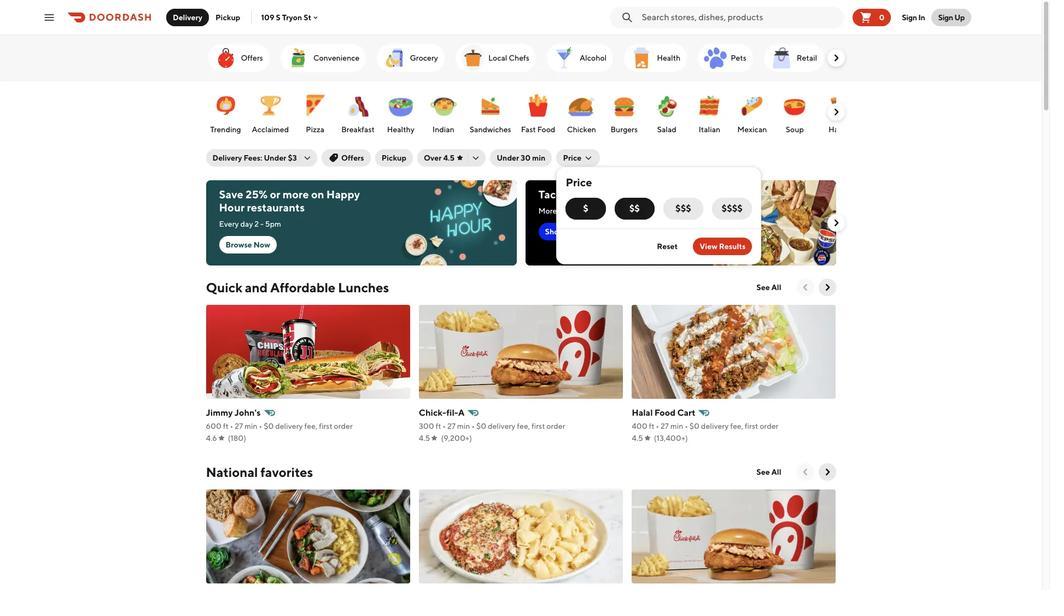 Task type: vqa. For each thing, say whether or not it's contained in the screenshot.
second 'under' from left
yes



Task type: locate. For each thing, give the bounding box(es) containing it.
favorites
[[260, 465, 313, 480]]

1 vertical spatial previous button of carousel image
[[800, 467, 811, 478]]

min inside button
[[532, 154, 545, 162]]

0 vertical spatial offers
[[241, 54, 263, 62]]

3 fee, from the left
[[730, 422, 743, 431]]

first for jimmy john's
[[319, 422, 332, 431]]

1 horizontal spatial ft
[[436, 422, 441, 431]]

on
[[311, 188, 324, 201]]

more
[[538, 207, 557, 215]]

delivery for delivery fees: under $3
[[212, 154, 242, 162]]

0 horizontal spatial food
[[537, 125, 555, 134]]

27 up '(180)'
[[235, 422, 243, 431]]

min down john's at the left
[[244, 422, 257, 431]]

fast food
[[521, 125, 555, 134]]

1 horizontal spatial $​0
[[476, 422, 486, 431]]

0 horizontal spatial pickup
[[216, 13, 240, 22]]

$
[[583, 203, 588, 214]]

under inside button
[[497, 154, 519, 162]]

0 horizontal spatial $​0
[[264, 422, 274, 431]]

-
[[260, 220, 264, 229]]

fil-
[[446, 408, 458, 418]]

national favorites
[[206, 465, 313, 480]]

1 vertical spatial offers
[[341, 154, 364, 162]]

local chefs image
[[460, 45, 486, 71]]

italian
[[699, 125, 720, 134]]

1 horizontal spatial order
[[546, 422, 565, 431]]

price down chicken
[[563, 154, 581, 162]]

2 ft from the left
[[436, 422, 441, 431]]

order for jimmy john's
[[334, 422, 353, 431]]

trending link
[[207, 87, 244, 137]]

2 27 from the left
[[447, 422, 456, 431]]

2 under from the left
[[497, 154, 519, 162]]

better
[[588, 188, 621, 201]]

$$$
[[675, 203, 691, 214]]

under left the 30
[[497, 154, 519, 162]]

0 horizontal spatial delivery
[[173, 13, 202, 22]]

fast
[[521, 125, 536, 134]]

see all
[[757, 283, 781, 292], [757, 468, 781, 477]]

pets link
[[698, 44, 753, 72]]

0 horizontal spatial offers
[[241, 54, 263, 62]]

2 sign from the left
[[938, 13, 953, 22]]

offers right offers icon
[[241, 54, 263, 62]]

1 horizontal spatial offers
[[341, 154, 364, 162]]

4.5 right the over
[[443, 154, 455, 162]]

3 ft from the left
[[649, 422, 654, 431]]

food for halal
[[655, 408, 675, 418]]

results
[[719, 242, 746, 251]]

0 horizontal spatial 4.5
[[419, 434, 430, 443]]

2 horizontal spatial 27
[[661, 422, 669, 431]]

min
[[532, 154, 545, 162], [244, 422, 257, 431], [457, 422, 470, 431], [670, 422, 683, 431]]

• down cart
[[685, 422, 688, 431]]

• down halal food cart
[[656, 422, 659, 431]]

0 horizontal spatial ft
[[223, 422, 228, 431]]

3 27 from the left
[[661, 422, 669, 431]]

ft for jimmy
[[223, 422, 228, 431]]

0 horizontal spatial order
[[334, 422, 353, 431]]

see for quick and affordable lunches
[[757, 283, 770, 292]]

under left $3
[[264, 154, 286, 162]]

1 horizontal spatial under
[[497, 154, 519, 162]]

sign up
[[938, 13, 965, 22]]

1 vertical spatial see all
[[757, 468, 781, 477]]

health
[[657, 54, 680, 62]]

all
[[771, 283, 781, 292], [771, 468, 781, 477]]

see all for quick and affordable lunches
[[757, 283, 781, 292]]

3 first from the left
[[745, 422, 758, 431]]

day
[[240, 220, 253, 229]]

$​0 for halal food cart
[[690, 422, 700, 431]]

sign left in
[[902, 13, 917, 22]]

local chefs
[[488, 54, 529, 62]]

1 under from the left
[[264, 154, 286, 162]]

2 $​0 from the left
[[476, 422, 486, 431]]

affordable
[[270, 280, 335, 295]]

fees:
[[244, 154, 262, 162]]

27 up (9,200+)
[[447, 422, 456, 431]]

6 • from the left
[[685, 422, 688, 431]]

1 vertical spatial halal
[[632, 408, 653, 418]]

0 vertical spatial pickup
[[216, 13, 240, 22]]

national
[[206, 465, 258, 480]]

2 horizontal spatial 4.5
[[632, 434, 643, 443]]

over
[[424, 154, 442, 162]]

0 horizontal spatial 27
[[235, 422, 243, 431]]

1 horizontal spatial delivery
[[212, 154, 242, 162]]

1 see all from the top
[[757, 283, 781, 292]]

1 all from the top
[[771, 283, 781, 292]]

109
[[261, 13, 274, 22]]

• up (9,200+)
[[472, 422, 475, 431]]

ft right 400
[[649, 422, 654, 431]]

2 fee, from the left
[[517, 422, 530, 431]]

ft right the 600
[[223, 422, 228, 431]]

2 horizontal spatial first
[[745, 422, 758, 431]]

s
[[276, 13, 280, 22]]

1 see all link from the top
[[750, 279, 788, 296]]

sign in
[[902, 13, 925, 22]]

27 down halal food cart
[[661, 422, 669, 431]]

0 vertical spatial all
[[771, 283, 781, 292]]

4.5 down 300
[[419, 434, 430, 443]]

under
[[264, 154, 286, 162], [497, 154, 519, 162]]

order for chick-fil-a
[[546, 422, 565, 431]]

1 vertical spatial delivery
[[212, 154, 242, 162]]

offers down breakfast
[[341, 154, 364, 162]]

over 4.5
[[424, 154, 455, 162]]

sign left up at the top of the page
[[938, 13, 953, 22]]

previous button of carousel image for national favorites
[[800, 467, 811, 478]]

all for national favorites
[[771, 468, 781, 477]]

retail
[[797, 54, 817, 62]]

pepsi®
[[648, 188, 689, 201]]

over 4.5 button
[[417, 149, 486, 167]]

0 vertical spatial delivery
[[173, 13, 202, 22]]

1 sign from the left
[[902, 13, 917, 22]]

0 vertical spatial see all
[[757, 283, 781, 292]]

1 horizontal spatial pickup
[[382, 154, 406, 162]]

quick and affordable lunches link
[[206, 279, 389, 296]]

are
[[570, 188, 586, 201]]

1 horizontal spatial pickup button
[[375, 149, 413, 167]]

1 vertical spatial see
[[757, 468, 770, 477]]

• down john's at the left
[[259, 422, 262, 431]]

pickup button left 109
[[209, 8, 247, 26]]

2 order from the left
[[546, 422, 565, 431]]

grocery image
[[381, 45, 408, 71]]

0 vertical spatial see all link
[[750, 279, 788, 296]]

next button of carousel image
[[830, 53, 841, 63], [830, 218, 841, 229], [822, 282, 833, 293], [822, 467, 833, 478]]

cart
[[677, 408, 695, 418]]

1 horizontal spatial 27
[[447, 422, 456, 431]]

open menu image
[[43, 11, 56, 24]]

0 horizontal spatial delivery
[[275, 422, 303, 431]]

fee, for chick-fil-a
[[517, 422, 530, 431]]

1 vertical spatial all
[[771, 468, 781, 477]]

2 horizontal spatial delivery
[[701, 422, 729, 431]]

2 see from the top
[[757, 468, 770, 477]]

0 vertical spatial pickup button
[[209, 8, 247, 26]]

2 horizontal spatial $​0
[[690, 422, 700, 431]]

chick-fil-a
[[419, 408, 465, 418]]

pickup button
[[209, 8, 247, 26], [375, 149, 413, 167]]

previous button of carousel image for quick and affordable lunches
[[800, 282, 811, 293]]

food left cart
[[655, 408, 675, 418]]

min up (13,400+)
[[670, 422, 683, 431]]

1 horizontal spatial 4.5
[[443, 154, 455, 162]]

mexican
[[737, 125, 767, 134]]

(9,200+)
[[441, 434, 472, 443]]

• down chick-fil-a
[[443, 422, 446, 431]]

$$$$
[[722, 203, 743, 214]]

3 $​0 from the left
[[690, 422, 700, 431]]

browse
[[226, 241, 252, 249]]

fee, for halal food cart
[[730, 422, 743, 431]]

1 first from the left
[[319, 422, 332, 431]]

price down price button
[[566, 176, 592, 189]]

halal up 400
[[632, 408, 653, 418]]

0 horizontal spatial sign
[[902, 13, 917, 22]]

convenience image
[[285, 45, 311, 71]]

• up '(180)'
[[230, 422, 233, 431]]

pickup button down healthy
[[375, 149, 413, 167]]

0 vertical spatial price
[[563, 154, 581, 162]]

1 $​0 from the left
[[264, 422, 274, 431]]

2 see all link from the top
[[750, 464, 788, 481]]

0 horizontal spatial under
[[264, 154, 286, 162]]

alcohol link
[[547, 44, 613, 72]]

first for chick-fil-a
[[532, 422, 545, 431]]

first
[[319, 422, 332, 431], [532, 422, 545, 431], [745, 422, 758, 431]]

see all link
[[750, 279, 788, 296], [750, 464, 788, 481]]

retail image
[[768, 45, 794, 71]]

delivery for jimmy john's
[[275, 422, 303, 431]]

2 horizontal spatial fee,
[[730, 422, 743, 431]]

pets image
[[702, 45, 729, 71]]

food
[[537, 125, 555, 134], [655, 408, 675, 418]]

pickup down healthy
[[382, 154, 406, 162]]

1 horizontal spatial food
[[655, 408, 675, 418]]

1 see from the top
[[757, 283, 770, 292]]

next button of carousel image
[[830, 107, 841, 118]]

pickup left 109
[[216, 13, 240, 22]]

see all for national favorites
[[757, 468, 781, 477]]

3 order from the left
[[760, 422, 778, 431]]

1 horizontal spatial fee,
[[517, 422, 530, 431]]

sign for sign in
[[902, 13, 917, 22]]

to
[[558, 207, 566, 215]]

1 horizontal spatial sign
[[938, 13, 953, 22]]

1 vertical spatial food
[[655, 408, 675, 418]]

ft
[[223, 422, 228, 431], [436, 422, 441, 431], [649, 422, 654, 431]]

happy
[[326, 188, 360, 201]]

ft for chick-
[[436, 422, 441, 431]]

0 horizontal spatial halal
[[632, 408, 653, 418]]

local chefs link
[[456, 44, 536, 72]]

delivery inside button
[[173, 13, 202, 22]]

convenience
[[313, 54, 360, 62]]

tacos
[[538, 188, 567, 201]]

shop
[[545, 228, 563, 236]]

1 previous button of carousel image from the top
[[800, 282, 811, 293]]

1 27 from the left
[[235, 422, 243, 431]]

2 previous button of carousel image from the top
[[800, 467, 811, 478]]

chefs
[[509, 54, 529, 62]]

min down a
[[457, 422, 470, 431]]

food right fast
[[537, 125, 555, 134]]

halal down next button of carousel icon
[[829, 125, 846, 134]]

first for halal food cart
[[745, 422, 758, 431]]

(13,400+)
[[654, 434, 688, 443]]

salad
[[657, 125, 676, 134]]

4.5 down 400
[[632, 434, 643, 443]]

0 horizontal spatial fee,
[[304, 422, 317, 431]]

0 vertical spatial food
[[537, 125, 555, 134]]

1 order from the left
[[334, 422, 353, 431]]

min right the 30
[[532, 154, 545, 162]]

tacos are better with pepsi®
[[538, 188, 689, 201]]

0 vertical spatial previous button of carousel image
[[800, 282, 811, 293]]

previous button of carousel image
[[800, 282, 811, 293], [800, 467, 811, 478]]

Store search: begin typing to search for stores available on DoorDash text field
[[642, 11, 840, 23]]

1 vertical spatial see all link
[[750, 464, 788, 481]]

$$ button
[[615, 198, 655, 220]]

1 horizontal spatial first
[[532, 422, 545, 431]]

view
[[700, 242, 717, 251]]

sign
[[902, 13, 917, 22], [938, 13, 953, 22]]

2 first from the left
[[532, 422, 545, 431]]

1 horizontal spatial halal
[[829, 125, 846, 134]]

2 horizontal spatial order
[[760, 422, 778, 431]]

sign for sign up
[[938, 13, 953, 22]]

0 vertical spatial halal
[[829, 125, 846, 134]]

1 delivery from the left
[[275, 422, 303, 431]]

2 see all from the top
[[757, 468, 781, 477]]

burgers
[[611, 125, 638, 134]]

price inside button
[[563, 154, 581, 162]]

1 horizontal spatial delivery
[[488, 422, 515, 431]]

see for national favorites
[[757, 468, 770, 477]]

2 horizontal spatial ft
[[649, 422, 654, 431]]

1 fee, from the left
[[304, 422, 317, 431]]

0 horizontal spatial first
[[319, 422, 332, 431]]

3 delivery from the left
[[701, 422, 729, 431]]

shop now button
[[538, 223, 587, 241]]

0 vertical spatial see
[[757, 283, 770, 292]]

delivery
[[275, 422, 303, 431], [488, 422, 515, 431], [701, 422, 729, 431]]

fee,
[[304, 422, 317, 431], [517, 422, 530, 431], [730, 422, 743, 431]]

2 all from the top
[[771, 468, 781, 477]]

see
[[757, 283, 770, 292], [757, 468, 770, 477]]

grocery
[[410, 54, 438, 62]]

2 delivery from the left
[[488, 422, 515, 431]]

$​0 for jimmy john's
[[264, 422, 274, 431]]

ft right 300
[[436, 422, 441, 431]]

1 ft from the left
[[223, 422, 228, 431]]

4.5 for halal
[[632, 434, 643, 443]]



Task type: describe. For each thing, give the bounding box(es) containing it.
min for halal food cart
[[670, 422, 683, 431]]

4.6
[[206, 434, 217, 443]]

jimmy john's
[[206, 408, 261, 418]]

local
[[488, 54, 507, 62]]

under 30 min
[[497, 154, 545, 162]]

tryon
[[282, 13, 302, 22]]

0 horizontal spatial pickup button
[[209, 8, 247, 26]]

now
[[254, 241, 270, 249]]

400
[[632, 422, 647, 431]]

a
[[458, 408, 465, 418]]

sign in link
[[895, 6, 932, 28]]

1 vertical spatial pickup button
[[375, 149, 413, 167]]

109 s tryon st
[[261, 13, 311, 22]]

health link
[[624, 44, 687, 72]]

halal for halal food cart
[[632, 408, 653, 418]]

restaurants
[[247, 201, 305, 214]]

all for quick and affordable lunches
[[771, 283, 781, 292]]

delivery for chick-fil-a
[[488, 422, 515, 431]]

every day 2 - 5pm
[[219, 220, 281, 229]]

national favorites link
[[206, 464, 313, 481]]

every
[[219, 220, 239, 229]]

delivery for halal food cart
[[701, 422, 729, 431]]

3 • from the left
[[443, 422, 446, 431]]

400 ft • 27 min • $​0 delivery fee, first order
[[632, 422, 778, 431]]

delivery button
[[166, 8, 209, 26]]

fee, for jimmy john's
[[304, 422, 317, 431]]

600
[[206, 422, 221, 431]]

offers link
[[208, 44, 270, 72]]

john's
[[234, 408, 261, 418]]

delivery for delivery
[[173, 13, 202, 22]]

health image
[[628, 45, 655, 71]]

trending
[[210, 125, 241, 134]]

1 • from the left
[[230, 422, 233, 431]]

retail link
[[764, 44, 824, 72]]

alcohol image
[[551, 45, 577, 71]]

0
[[879, 13, 885, 22]]

sandwiches
[[470, 125, 511, 134]]

chick-
[[419, 408, 446, 418]]

27 for fil-
[[447, 422, 456, 431]]

25%
[[246, 188, 268, 201]]

300 ft • 27 min • $​0 delivery fee, first order
[[419, 422, 565, 431]]

300
[[419, 422, 434, 431]]

$ button
[[566, 198, 606, 220]]

under 30 min button
[[490, 149, 552, 167]]

$$$ button
[[663, 198, 703, 220]]

reset
[[657, 242, 678, 251]]

min for chick-fil-a
[[457, 422, 470, 431]]

in
[[918, 13, 925, 22]]

sign up link
[[932, 8, 971, 26]]

delivery fees: under $3
[[212, 154, 297, 162]]

quick and affordable lunches
[[206, 280, 389, 295]]

quick
[[206, 280, 242, 295]]

$​0 for chick-fil-a
[[476, 422, 486, 431]]

breakfast
[[341, 125, 375, 134]]

30
[[521, 154, 531, 162]]

2 • from the left
[[259, 422, 262, 431]]

convenience link
[[280, 44, 366, 72]]

or
[[270, 188, 280, 201]]

order for halal food cart
[[760, 422, 778, 431]]

healthy
[[387, 125, 415, 134]]

and
[[245, 280, 268, 295]]

food for fast
[[537, 125, 555, 134]]

soup
[[786, 125, 804, 134]]

0 button
[[853, 8, 891, 26]]

halal food cart
[[632, 408, 695, 418]]

view results
[[700, 242, 746, 251]]

acclaimed link
[[250, 87, 291, 137]]

min for jimmy john's
[[244, 422, 257, 431]]

with
[[623, 188, 645, 201]]

crave
[[567, 207, 586, 215]]

4.5 inside over 4.5 "button"
[[443, 154, 455, 162]]

4.5 for chick-
[[419, 434, 430, 443]]

lunches
[[338, 280, 389, 295]]

see all link for national favorites
[[750, 464, 788, 481]]

600 ft • 27 min • $​0 delivery fee, first order
[[206, 422, 353, 431]]

browse now
[[226, 241, 270, 249]]

browse now button
[[219, 236, 277, 254]]

4 • from the left
[[472, 422, 475, 431]]

5 • from the left
[[656, 422, 659, 431]]

more
[[283, 188, 309, 201]]

shop now
[[545, 228, 580, 236]]

offers button
[[322, 149, 371, 167]]

pets
[[731, 54, 746, 62]]

27 for john's
[[235, 422, 243, 431]]

1 vertical spatial pickup
[[382, 154, 406, 162]]

chicken
[[567, 125, 596, 134]]

ft for halal
[[649, 422, 654, 431]]

$3
[[288, 154, 297, 162]]

$$
[[629, 203, 640, 214]]

offers inside button
[[341, 154, 364, 162]]

save 25% or more on happy hour restaurants
[[219, 188, 360, 214]]

see all link for quick and affordable lunches
[[750, 279, 788, 296]]

up
[[954, 13, 965, 22]]

halal for halal
[[829, 125, 846, 134]]

save
[[219, 188, 243, 201]]

alcohol
[[580, 54, 607, 62]]

reset button
[[650, 238, 684, 255]]

1 vertical spatial price
[[566, 176, 592, 189]]

offers image
[[212, 45, 239, 71]]

grocery link
[[377, 44, 445, 72]]

(180)
[[228, 434, 246, 443]]

27 for food
[[661, 422, 669, 431]]



